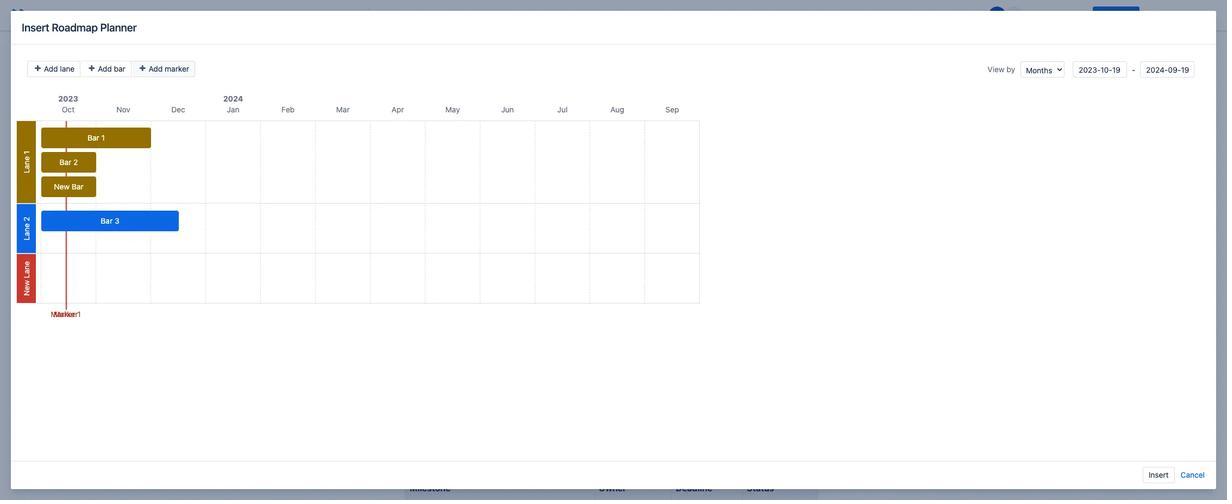 Task type: locate. For each thing, give the bounding box(es) containing it.
0 vertical spatial planner
[[100, 21, 137, 33]]

1 horizontal spatial 1
[[77, 310, 81, 319]]

1 vertical spatial lane
[[22, 224, 31, 241]]

1 for bar 1
[[101, 133, 105, 142]]

1 horizontal spatial planner
[[462, 111, 492, 120]]

1 horizontal spatial insert
[[1149, 471, 1169, 480]]

lane
[[60, 64, 75, 73]]

roadmap right "undo ⌘z" icon
[[52, 21, 98, 33]]

1 marker from the left
[[51, 310, 75, 319]]

2 for bar 2
[[73, 158, 78, 167]]

marker
[[51, 310, 75, 319], [54, 310, 78, 319]]

insert roadmap planner
[[22, 21, 137, 33]]

lane
[[22, 156, 31, 173], [22, 224, 31, 241], [22, 261, 31, 278]]

emoji image
[[445, 9, 458, 22]]

2 add from the left
[[98, 64, 112, 73]]

add left lane
[[44, 64, 58, 73]]

bar for bar 3
[[101, 216, 113, 226]]

add for bar
[[98, 64, 112, 73]]

2 vertical spatial 1
[[77, 310, 81, 319]]

1
[[101, 133, 105, 142], [22, 151, 31, 154], [77, 310, 81, 319]]

lane left bar 2
[[22, 156, 31, 173]]

confluence image
[[9, 7, 26, 24]]

lane down lane 2
[[22, 261, 31, 278]]

view
[[988, 65, 1005, 74]]

1 vertical spatial 1
[[22, 151, 31, 154]]

close draft button
[[1142, 7, 1195, 24]]

2 for lane 2
[[22, 217, 31, 222]]

0 vertical spatial new
[[54, 182, 70, 191]]

2 marker from the left
[[54, 310, 78, 319]]

planner inside dialog
[[100, 21, 137, 33]]

yy-mm-dd text field right -
[[1140, 61, 1195, 78]]

yy-mm-dd text field left -
[[1073, 61, 1127, 78]]

bar
[[88, 133, 99, 142], [60, 158, 71, 167], [72, 182, 84, 191], [101, 216, 113, 226]]

marker for marker
[[54, 310, 78, 319]]

draft
[[1171, 10, 1188, 20]]

2 lane from the top
[[22, 224, 31, 241]]

close
[[1148, 10, 1169, 20]]

new
[[54, 182, 70, 191], [22, 281, 31, 296]]

table image
[[462, 9, 475, 22]]

marker for marker 1
[[51, 310, 75, 319]]

yy-mm-dd text field
[[1073, 61, 1127, 78], [1140, 61, 1195, 78]]

numbered list ⌘⇧7 image
[[314, 9, 327, 22]]

jun
[[501, 105, 514, 114]]

planner up bar
[[100, 21, 137, 33]]

0 horizontal spatial planner
[[100, 21, 137, 33]]

milestone
[[410, 484, 451, 494]]

2 horizontal spatial add
[[149, 64, 163, 73]]

0 horizontal spatial new
[[22, 281, 31, 296]]

1 vertical spatial 2
[[22, 217, 31, 222]]

planner
[[100, 21, 137, 33], [462, 111, 492, 120]]

0 horizontal spatial roadmap
[[52, 21, 98, 33]]

0 vertical spatial lane
[[22, 156, 31, 173]]

0 horizontal spatial add
[[44, 64, 58, 73]]

lane 1
[[22, 151, 31, 173]]

lane for 2
[[22, 224, 31, 241]]

bullet list ⌘⇧8 image
[[296, 9, 309, 22]]

add
[[44, 64, 58, 73], [98, 64, 112, 73], [149, 64, 163, 73]]

insert for insert roadmap planner
[[22, 21, 49, 33]]

insert left cancel
[[1149, 471, 1169, 480]]

add left bar
[[98, 64, 112, 73]]

1 vertical spatial new
[[22, 281, 31, 296]]

2 vertical spatial lane
[[22, 261, 31, 278]]

0 vertical spatial roadmap
[[52, 21, 98, 33]]

new for new lane
[[22, 281, 31, 296]]

aug
[[611, 105, 624, 114]]

add image, video, or file image
[[410, 9, 423, 22]]

insert left redo ⌘⇧z image
[[22, 21, 49, 33]]

bar
[[114, 64, 125, 73]]

1 horizontal spatial roadmap
[[422, 111, 460, 120]]

marker 1
[[51, 310, 81, 319]]

:triangular_flag_on_post: image
[[405, 452, 416, 463]]

apr
[[392, 105, 404, 114]]

1 add from the left
[[44, 64, 58, 73]]

0 horizontal spatial 2
[[22, 217, 31, 222]]

marker
[[165, 64, 189, 73]]

2
[[73, 158, 78, 167], [22, 217, 31, 222]]

roadmap right apr
[[422, 111, 460, 120]]

deadline
[[676, 484, 712, 494]]

1 vertical spatial roadmap
[[422, 111, 460, 120]]

1 vertical spatial insert
[[1149, 471, 1169, 480]]

:triangular_flag_on_post: image
[[405, 452, 416, 463]]

italic ⌘i image
[[182, 9, 195, 22]]

1 vertical spatial planner
[[462, 111, 492, 120]]

2023
[[58, 94, 78, 103]]

insert inside button
[[1149, 471, 1169, 480]]

planner right may
[[462, 111, 492, 120]]

1 lane from the top
[[22, 156, 31, 173]]

lane up new lane on the bottom
[[22, 224, 31, 241]]

0 vertical spatial insert
[[22, 21, 49, 33]]

2 horizontal spatial 1
[[101, 133, 105, 142]]

1 horizontal spatial add
[[98, 64, 112, 73]]

-
[[1130, 65, 1138, 74]]

add for lane
[[44, 64, 58, 73]]

0 vertical spatial 2
[[73, 158, 78, 167]]

3 add from the left
[[149, 64, 163, 73]]

1 horizontal spatial yy-mm-dd text field
[[1140, 61, 1195, 78]]

add left "marker"
[[149, 64, 163, 73]]

insert button
[[1143, 467, 1175, 484]]

insert
[[22, 21, 49, 33], [1149, 471, 1169, 480]]

add inside button
[[149, 64, 163, 73]]

0 horizontal spatial 1
[[22, 151, 31, 154]]

new lane
[[22, 261, 31, 296]]

1 horizontal spatial 2
[[73, 158, 78, 167]]

outdent ⇧tab image
[[331, 9, 344, 22]]

0 horizontal spatial insert
[[22, 21, 49, 33]]

0 vertical spatial 1
[[101, 133, 105, 142]]

roadmap
[[52, 21, 98, 33], [422, 111, 460, 120]]

1 horizontal spatial new
[[54, 182, 70, 191]]

2023 oct
[[58, 94, 78, 114]]

undo ⌘z image
[[37, 9, 50, 22]]

cancel
[[1181, 471, 1205, 480]]

saved
[[956, 10, 978, 20]]

0 horizontal spatial yy-mm-dd text field
[[1073, 61, 1127, 78]]



Task type: vqa. For each thing, say whether or not it's contained in the screenshot.
Deadline
yes



Task type: describe. For each thing, give the bounding box(es) containing it.
lane 2
[[22, 217, 31, 241]]

add marker button
[[132, 61, 195, 77]]

bar 2
[[60, 158, 78, 167]]

bold ⌘b image
[[164, 9, 177, 22]]

insert for insert
[[1149, 471, 1169, 480]]

by
[[1007, 65, 1015, 74]]

roadmap planner image
[[409, 109, 422, 122]]

confluence image
[[9, 7, 26, 24]]

sep
[[665, 105, 679, 114]]

add bar
[[96, 64, 125, 73]]

new bar
[[54, 182, 84, 191]]

link image
[[392, 9, 405, 22]]

add lane button
[[27, 61, 81, 77]]

milestones
[[418, 449, 477, 463]]

close draft
[[1148, 10, 1188, 20]]

insert roadmap planner dialog
[[11, 11, 1216, 490]]

roadmap planner
[[422, 111, 492, 120]]

1 for marker 1
[[77, 310, 81, 319]]

1 yy-mm-dd text field from the left
[[1073, 61, 1127, 78]]

indent tab image
[[348, 9, 361, 22]]

add marker
[[147, 64, 189, 73]]

2024 jan
[[223, 94, 243, 114]]

bar 1
[[88, 133, 105, 142]]

status
[[747, 484, 774, 494]]

lane for 1
[[22, 156, 31, 173]]

view by
[[988, 65, 1015, 74]]

action item image
[[375, 9, 388, 22]]

jul
[[557, 105, 568, 114]]

bar for bar 1
[[88, 133, 99, 142]]

milestones and deadlines
[[416, 449, 556, 463]]

publish...
[[1100, 10, 1133, 20]]

2024
[[223, 94, 243, 103]]

2 yy-mm-dd text field from the left
[[1140, 61, 1195, 78]]

oct
[[62, 105, 75, 114]]

bar 3
[[101, 216, 119, 226]]

3 lane from the top
[[22, 261, 31, 278]]

roadmap inside dialog
[[52, 21, 98, 33]]

jan
[[227, 105, 239, 114]]

deadlines
[[503, 449, 556, 463]]

add lane
[[42, 64, 75, 73]]

layouts image
[[479, 9, 492, 22]]

cancel button
[[1180, 467, 1205, 484]]

redo ⌘⇧z image
[[54, 9, 67, 22]]

publish... button
[[1093, 7, 1140, 24]]

and
[[480, 449, 501, 463]]

mar
[[336, 105, 350, 114]]

3
[[115, 216, 119, 226]]

owner
[[599, 484, 626, 494]]

bar for bar 2
[[60, 158, 71, 167]]

jacob simon image
[[989, 7, 1006, 24]]

dec
[[171, 105, 185, 114]]

new for new bar
[[54, 182, 70, 191]]

mention image
[[427, 9, 440, 22]]

1 for lane 1
[[22, 151, 31, 154]]

may
[[445, 105, 460, 114]]

nov
[[116, 105, 130, 114]]

feb
[[281, 105, 295, 114]]

add for marker
[[149, 64, 163, 73]]

add bar button
[[82, 61, 131, 77]]



